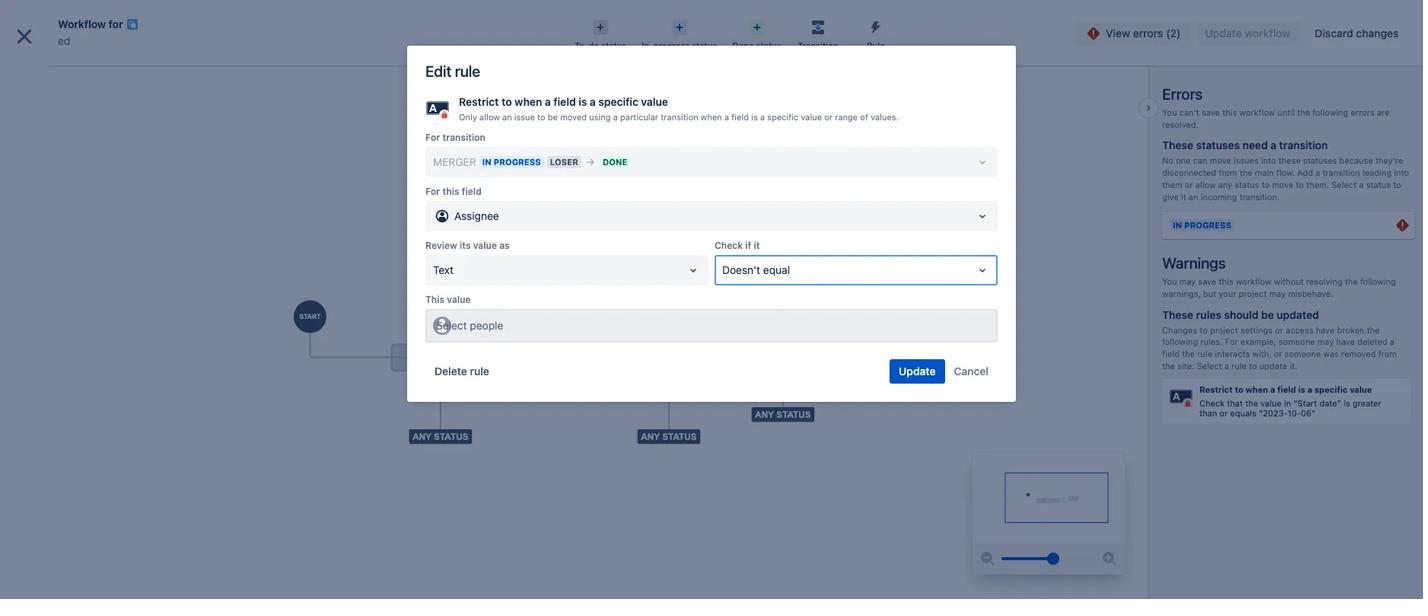 Task type: describe. For each thing, give the bounding box(es) containing it.
particular
[[621, 112, 659, 122]]

discard changes button
[[1306, 21, 1409, 46]]

are
[[1378, 107, 1390, 117]]

delete rule
[[435, 365, 489, 377]]

zoom in image
[[1101, 550, 1120, 568]]

value up particular
[[641, 95, 669, 108]]

specific for restrict to when a field is a specific value check that the value in "start date" is greater than or equals "2023-10-06"
[[1315, 385, 1348, 395]]

view errors (2)
[[1106, 27, 1181, 40]]

transition down only
[[443, 132, 486, 143]]

restrict to when a field is a specific value only allow an issue to be moved using a particular transition when a field is a specific value or range of values.
[[459, 95, 899, 122]]

settings
[[1241, 325, 1273, 335]]

primary element
[[9, 0, 1135, 42]]

field up for transition element
[[732, 112, 749, 122]]

save for warnings
[[1199, 277, 1217, 286]]

value right this on the left of page
[[447, 294, 471, 305]]

update button
[[890, 359, 945, 384]]

be inside these rules should be updated changes to project settings or access have broken the following rules. for example, someone may have deleted a field the rule interacts with, or someone was removed from the site. select a rule to update it.
[[1262, 308, 1275, 321]]

them.
[[1307, 180, 1330, 189]]

check inside edit rule "dialog"
[[715, 240, 743, 251]]

resolved.
[[1163, 119, 1199, 129]]

give
[[1163, 192, 1179, 201]]

for transition
[[426, 132, 486, 143]]

you for warnings
[[1163, 277, 1178, 286]]

the inside errors you can't save this workflow until the following errors are resolved.
[[1298, 107, 1311, 117]]

for for for this field
[[426, 186, 440, 197]]

need
[[1243, 139, 1269, 152]]

update
[[899, 365, 936, 377]]

these for warnings
[[1163, 308, 1194, 321]]

the left site.
[[1163, 361, 1176, 371]]

interacts
[[1216, 349, 1251, 359]]

value left as
[[473, 240, 497, 251]]

rule
[[867, 40, 885, 50]]

errors inside view errors (2) 'button'
[[1134, 27, 1164, 40]]

it.
[[1290, 361, 1298, 371]]

of
[[861, 112, 869, 122]]

status up transition. on the top of page
[[1235, 180, 1260, 189]]

workflow for warnings
[[1237, 277, 1272, 286]]

discard
[[1316, 27, 1354, 40]]

the inside restrict to when a field is a specific value check that the value in "start date" is greater than or equals "2023-10-06"
[[1246, 398, 1259, 408]]

restrict to when a field is a specific value check that the value in "start date" is greater than or equals "2023-10-06"
[[1200, 385, 1382, 418]]

was
[[1324, 349, 1340, 359]]

check if it
[[715, 240, 760, 251]]

in-progress status
[[642, 40, 718, 50]]

without
[[1275, 277, 1305, 286]]

until
[[1278, 107, 1296, 117]]

project inside these rules should be updated changes to project settings or access have broken the following rules. for example, someone may have deleted a field the rule interacts with, or someone was removed from the site. select a rule to update it.
[[1211, 325, 1239, 335]]

rule button
[[847, 15, 905, 52]]

site.
[[1178, 361, 1195, 371]]

view
[[1106, 27, 1131, 40]]

resolving
[[1307, 277, 1343, 286]]

errors
[[1163, 85, 1203, 103]]

for this field
[[426, 186, 482, 197]]

any
[[1219, 180, 1233, 189]]

as
[[500, 240, 510, 251]]

or inside restrict to when a field is a specific value only allow an issue to be moved using a particular transition when a field is a specific value or range of values.
[[825, 112, 833, 122]]

broken
[[1338, 325, 1365, 335]]

field up "moved" at top
[[554, 95, 576, 108]]

1 horizontal spatial into
[[1395, 168, 1410, 178]]

from inside these rules should be updated changes to project settings or access have broken the following rules. for example, someone may have deleted a field the rule interacts with, or someone was removed from the site. select a rule to update it.
[[1379, 349, 1398, 359]]

allow inside these statuses need a transition no one can move issues into these statuses because they're disconnected from the main flow. add a transition leading into them or allow any status to move to them. select a status to give it an incoming transition.
[[1196, 180, 1217, 189]]

example,
[[1241, 337, 1277, 347]]

in-progress status button
[[635, 15, 725, 52]]

is up for transition element
[[752, 112, 758, 122]]

be inside restrict to when a field is a specific value only allow an issue to be moved using a particular transition when a field is a specific value or range of values.
[[548, 112, 558, 122]]

transition inside restrict to when a field is a specific value only allow an issue to be moved using a particular transition when a field is a specific value or range of values.
[[661, 112, 699, 122]]

progress
[[1185, 220, 1232, 230]]

removed
[[1342, 349, 1377, 359]]

open image
[[974, 207, 992, 225]]

field inside restrict to when a field is a specific value check that the value in "start date" is greater than or equals "2023-10-06"
[[1278, 385, 1297, 395]]

because
[[1340, 156, 1374, 166]]

specific for restrict to when a field is a specific value only allow an issue to be moved using a particular transition when a field is a specific value or range of values.
[[599, 95, 639, 108]]

it inside "dialog"
[[754, 240, 760, 251]]

check inside restrict to when a field is a specific value check that the value in "start date" is greater than or equals "2023-10-06"
[[1200, 398, 1225, 408]]

these rules should be updated changes to project settings or access have broken the following rules. for example, someone may have deleted a field the rule interacts with, or someone was removed from the site. select a rule to update it.
[[1163, 308, 1398, 371]]

your
[[1219, 289, 1237, 298]]

for inside these rules should be updated changes to project settings or access have broken the following rules. for example, someone may have deleted a field the rule interacts with, or someone was removed from the site. select a rule to update it.
[[1226, 337, 1239, 347]]

this for errors
[[1223, 107, 1238, 117]]

can
[[1194, 156, 1208, 166]]

than
[[1200, 408, 1218, 418]]

text
[[433, 263, 454, 276]]

this value
[[426, 294, 471, 305]]

issue
[[515, 112, 535, 122]]

that
[[1228, 398, 1244, 408]]

when for restrict to when a field is a specific value only allow an issue to be moved using a particular transition when a field is a specific value or range of values.
[[515, 95, 542, 108]]

1 vertical spatial ed
[[46, 66, 58, 79]]

warnings
[[1163, 254, 1227, 272]]

one
[[1177, 156, 1191, 166]]

1 horizontal spatial when
[[701, 112, 722, 122]]

restrict for restrict to when a field is a specific value check that the value in "start date" is greater than or equals "2023-10-06"
[[1200, 385, 1233, 395]]

0 vertical spatial may
[[1180, 277, 1197, 286]]

0 horizontal spatial move
[[1210, 156, 1232, 166]]

following inside errors you can't save this workflow until the following errors are resolved.
[[1313, 107, 1349, 117]]

when for restrict to when a field is a specific value check that the value in "start date" is greater than or equals "2023-10-06"
[[1246, 385, 1269, 395]]

is right date"
[[1344, 398, 1351, 408]]

close workflow editor image
[[12, 24, 37, 49]]

update
[[1260, 361, 1288, 371]]

edit rule
[[426, 62, 481, 80]]

review its value as
[[426, 240, 510, 251]]

workflow for errors
[[1240, 107, 1276, 117]]

values.
[[871, 112, 899, 122]]

0 horizontal spatial into
[[1262, 156, 1277, 166]]

errors inside errors you can't save this workflow until the following errors are resolved.
[[1352, 107, 1375, 117]]

workflow
[[58, 18, 106, 30]]

restrict for restrict to when a field is a specific value only allow an issue to be moved using a particular transition when a field is a specific value or range of values.
[[459, 95, 499, 108]]

access
[[1286, 325, 1314, 335]]

open image for text
[[685, 261, 703, 279]]

ed link
[[58, 32, 70, 50]]

value left range
[[801, 112, 822, 122]]

is up "start
[[1299, 385, 1306, 395]]

1 vertical spatial have
[[1337, 337, 1356, 347]]

dialog containing errors
[[0, 0, 1424, 599]]

them
[[1163, 180, 1183, 189]]

the inside these statuses need a transition no one can move issues into these statuses because they're disconnected from the main flow. add a transition leading into them or allow any status to move to them. select a status to give it an incoming transition.
[[1240, 168, 1253, 178]]

in
[[1285, 398, 1292, 408]]

if
[[746, 240, 752, 251]]

open image for doesn't equal
[[974, 261, 992, 279]]

done
[[733, 40, 754, 50]]

workflow for
[[58, 18, 123, 30]]

it inside these statuses need a transition no one can move issues into these statuses because they're disconnected from the main flow. add a transition leading into them or allow any status to move to them. select a status to give it an incoming transition.
[[1182, 192, 1187, 201]]

or up the update
[[1275, 349, 1283, 359]]

moved
[[561, 112, 587, 122]]

incoming
[[1201, 192, 1238, 201]]

delete rule button
[[426, 359, 499, 384]]



Task type: vqa. For each thing, say whether or not it's contained in the screenshot.
rightmost CJ Baylor
no



Task type: locate. For each thing, give the bounding box(es) containing it.
0 vertical spatial from
[[1219, 168, 1238, 178]]

1 vertical spatial specific
[[768, 112, 799, 122]]

1 horizontal spatial from
[[1379, 349, 1398, 359]]

0 horizontal spatial restrict
[[459, 95, 499, 108]]

2 vertical spatial may
[[1318, 337, 1335, 347]]

select inside these statuses need a transition no one can move issues into these statuses because they're disconnected from the main flow. add a transition leading into them or allow any status to move to them. select a status to give it an incoming transition.
[[1332, 180, 1357, 189]]

changes
[[1163, 325, 1198, 335]]

0 horizontal spatial open image
[[685, 261, 703, 279]]

1 vertical spatial into
[[1395, 168, 1410, 178]]

(2)
[[1167, 27, 1181, 40]]

select down this value
[[436, 319, 467, 332]]

people
[[470, 319, 504, 332]]

0 vertical spatial restrict
[[459, 95, 499, 108]]

0 horizontal spatial following
[[1163, 337, 1199, 347]]

when up issue
[[515, 95, 542, 108]]

2 horizontal spatial may
[[1318, 337, 1335, 347]]

or inside these statuses need a transition no one can move issues into these statuses because they're disconnected from the main flow. add a transition leading into them or allow any status to move to them. select a status to give it an incoming transition.
[[1186, 180, 1194, 189]]

dialog
[[0, 0, 1424, 599]]

select inside edit rule "dialog"
[[436, 319, 467, 332]]

can't
[[1180, 107, 1200, 117]]

2 vertical spatial select
[[1198, 361, 1223, 371]]

0 horizontal spatial check
[[715, 240, 743, 251]]

1 horizontal spatial restrict
[[1200, 385, 1233, 395]]

have up the was
[[1317, 325, 1335, 335]]

1 vertical spatial from
[[1379, 349, 1398, 359]]

06"
[[1302, 408, 1316, 418]]

these up changes
[[1163, 308, 1194, 321]]

zoom out image
[[979, 550, 998, 568]]

0 vertical spatial project
[[1239, 289, 1268, 298]]

1 these from the top
[[1163, 139, 1194, 152]]

transition down because
[[1323, 168, 1361, 178]]

1 you from the top
[[1163, 107, 1178, 117]]

2 vertical spatial for
[[1226, 337, 1239, 347]]

this inside warnings you may save this workflow without resolving the following warnings, but your project may misbehave.
[[1220, 277, 1234, 286]]

open image down open icon
[[974, 261, 992, 279]]

you're in the workflow viewfinder, use the arrow keys to move it element
[[973, 452, 1126, 544]]

following inside these rules should be updated changes to project settings or access have broken the following rules. for example, someone may have deleted a field the rule interacts with, or someone was removed from the site. select a rule to update it.
[[1163, 337, 1199, 347]]

save right can't
[[1202, 107, 1221, 117]]

rules
[[1197, 308, 1222, 321]]

may down "without"
[[1270, 289, 1286, 298]]

it right give
[[1182, 192, 1187, 201]]

errors
[[1134, 27, 1164, 40], [1352, 107, 1375, 117]]

1 horizontal spatial select
[[1198, 361, 1223, 371]]

done status
[[733, 40, 782, 50]]

0 vertical spatial check
[[715, 240, 743, 251]]

0 vertical spatial someone
[[1279, 337, 1316, 347]]

1 vertical spatial project
[[1211, 325, 1239, 335]]

from down deleted
[[1379, 349, 1398, 359]]

1 vertical spatial allow
[[1196, 180, 1217, 189]]

warnings you may save this workflow without resolving the following warnings, but your project may misbehave.
[[1163, 254, 1397, 298]]

2 these from the top
[[1163, 308, 1194, 321]]

only
[[459, 112, 477, 122]]

banner
[[0, 0, 1424, 43]]

these up one
[[1163, 139, 1194, 152]]

transition right particular
[[661, 112, 699, 122]]

project up should
[[1239, 289, 1268, 298]]

these
[[1279, 156, 1302, 166]]

restrict inside restrict to when a field is a specific value check that the value in "start date" is greater than or equals "2023-10-06"
[[1200, 385, 1233, 395]]

1 vertical spatial save
[[1199, 277, 1217, 286]]

the up equals
[[1246, 398, 1259, 408]]

for
[[109, 18, 123, 30]]

0 vertical spatial workflow
[[1240, 107, 1276, 117]]

to-do status
[[575, 40, 627, 50]]

save inside errors you can't save this workflow until the following errors are resolved.
[[1202, 107, 1221, 117]]

assignee
[[455, 209, 499, 222]]

these inside these rules should be updated changes to project settings or access have broken the following rules. for example, someone may have deleted a field the rule interacts with, or someone was removed from the site. select a rule to update it.
[[1163, 308, 1194, 321]]

2 vertical spatial when
[[1246, 385, 1269, 395]]

transition.
[[1240, 192, 1280, 201]]

0 vertical spatial this
[[1223, 107, 1238, 117]]

"2023-
[[1260, 408, 1288, 418]]

1 vertical spatial for
[[426, 186, 440, 197]]

leading
[[1363, 168, 1392, 178]]

the up site.
[[1183, 349, 1196, 359]]

open image inside "review its value as" 'element'
[[685, 261, 703, 279]]

range
[[835, 112, 858, 122]]

0 vertical spatial have
[[1317, 325, 1335, 335]]

Review its value as text field
[[433, 262, 436, 278]]

1 vertical spatial statuses
[[1304, 156, 1338, 166]]

have down broken
[[1337, 337, 1356, 347]]

rule down rules.
[[1198, 349, 1213, 359]]

0 vertical spatial ed
[[58, 34, 70, 47]]

they're
[[1376, 156, 1404, 166]]

0 vertical spatial statuses
[[1197, 139, 1241, 152]]

status
[[601, 40, 627, 50], [692, 40, 718, 50], [756, 40, 782, 50], [1235, 180, 1260, 189], [1367, 180, 1392, 189]]

statuses
[[1197, 139, 1241, 152], [1304, 156, 1338, 166]]

0 horizontal spatial errors
[[1134, 27, 1164, 40]]

deleted
[[1358, 337, 1388, 347]]

the up deleted
[[1368, 325, 1381, 335]]

from inside these statuses need a transition no one can move issues into these statuses because they're disconnected from the main flow. add a transition leading into them or allow any status to move to them. select a status to give it an incoming transition.
[[1219, 168, 1238, 178]]

0 vertical spatial errors
[[1134, 27, 1164, 40]]

specific left range
[[768, 112, 799, 122]]

open image
[[685, 261, 703, 279], [974, 261, 992, 279]]

1 vertical spatial be
[[1262, 308, 1275, 321]]

this inside edit rule "dialog"
[[443, 186, 460, 197]]

be left "moved" at top
[[548, 112, 558, 122]]

delete
[[435, 365, 467, 377]]

from up "any"
[[1219, 168, 1238, 178]]

specific up date"
[[1315, 385, 1348, 395]]

into up main
[[1262, 156, 1277, 166]]

workflow inside warnings you may save this workflow without resolving the following warnings, but your project may misbehave.
[[1237, 277, 1272, 286]]

restrict up that
[[1200, 385, 1233, 395]]

1 horizontal spatial following
[[1313, 107, 1349, 117]]

review
[[426, 240, 457, 251]]

may up warnings,
[[1180, 277, 1197, 286]]

1 horizontal spatial errors
[[1352, 107, 1375, 117]]

open image left doesn't
[[685, 261, 703, 279]]

0 horizontal spatial specific
[[599, 95, 639, 108]]

errors left are
[[1352, 107, 1375, 117]]

be up the settings
[[1262, 308, 1275, 321]]

0 vertical spatial select
[[1332, 180, 1357, 189]]

main
[[1256, 168, 1275, 178]]

workflow inside errors you can't save this workflow until the following errors are resolved.
[[1240, 107, 1276, 117]]

you up warnings,
[[1163, 277, 1178, 286]]

review its value as element
[[426, 255, 709, 285]]

warnings,
[[1163, 289, 1201, 298]]

1 vertical spatial someone
[[1285, 349, 1322, 359]]

1 horizontal spatial specific
[[768, 112, 799, 122]]

statuses up "add"
[[1304, 156, 1338, 166]]

1 horizontal spatial an
[[1189, 192, 1199, 201]]

0 vertical spatial these
[[1163, 139, 1194, 152]]

save for errors
[[1202, 107, 1221, 117]]

1 horizontal spatial may
[[1270, 289, 1286, 298]]

0 vertical spatial when
[[515, 95, 542, 108]]

or down that
[[1220, 408, 1229, 418]]

this inside errors you can't save this workflow until the following errors are resolved.
[[1223, 107, 1238, 117]]

date"
[[1320, 398, 1342, 408]]

2 vertical spatial following
[[1163, 337, 1199, 347]]

cancel button
[[945, 359, 998, 384]]

transition button
[[790, 15, 847, 52]]

but
[[1204, 289, 1217, 298]]

may
[[1180, 277, 1197, 286], [1270, 289, 1286, 298], [1318, 337, 1335, 347]]

rules.
[[1201, 337, 1223, 347]]

0 horizontal spatial be
[[548, 112, 558, 122]]

1 vertical spatial this
[[443, 186, 460, 197]]

following down changes
[[1163, 337, 1199, 347]]

1 vertical spatial these
[[1163, 308, 1194, 321]]

errors left (2)
[[1134, 27, 1164, 40]]

may inside these rules should be updated changes to project settings or access have broken the following rules. for example, someone may have deleted a field the rule interacts with, or someone was removed from the site. select a rule to update it.
[[1318, 337, 1335, 347]]

these statuses need a transition no one can move issues into these statuses because they're disconnected from the main flow. add a transition leading into them or allow any status to move to them. select a status to give it an incoming transition.
[[1163, 139, 1410, 201]]

0 horizontal spatial when
[[515, 95, 542, 108]]

10-
[[1288, 408, 1302, 418]]

value up greater
[[1351, 385, 1373, 395]]

move down the flow. on the right top of page
[[1273, 180, 1294, 189]]

it right if on the right of page
[[754, 240, 760, 251]]

in-
[[642, 40, 654, 50]]

0 vertical spatial following
[[1313, 107, 1349, 117]]

0 vertical spatial for
[[426, 132, 440, 143]]

1 vertical spatial select
[[436, 319, 467, 332]]

for up interacts at the right bottom of the page
[[1226, 337, 1239, 347]]

0 horizontal spatial have
[[1317, 325, 1335, 335]]

you inside warnings you may save this workflow without resolving the following warnings, but your project may misbehave.
[[1163, 277, 1178, 286]]

this
[[426, 294, 445, 305]]

you for errors
[[1163, 107, 1178, 117]]

save up but
[[1199, 277, 1217, 286]]

0 horizontal spatial it
[[754, 240, 760, 251]]

save inside warnings you may save this workflow without resolving the following warnings, but your project may misbehave.
[[1199, 277, 1217, 286]]

cancel
[[955, 365, 989, 377]]

these for errors
[[1163, 139, 1194, 152]]

check up 'than'
[[1200, 398, 1225, 408]]

0 horizontal spatial select
[[436, 319, 467, 332]]

1 vertical spatial may
[[1270, 289, 1286, 298]]

this for warnings
[[1220, 277, 1234, 286]]

in
[[1174, 220, 1183, 230]]

2 you from the top
[[1163, 277, 1178, 286]]

in progress
[[1174, 220, 1232, 230]]

equals
[[1231, 408, 1257, 418]]

this up assignee at the top left
[[443, 186, 460, 197]]

Zoom level range field
[[1002, 544, 1097, 574]]

field up assignee at the top left
[[462, 186, 482, 197]]

rule right edit
[[455, 62, 481, 80]]

for transition element
[[426, 147, 998, 177]]

discard changes
[[1316, 27, 1400, 40]]

you
[[1163, 107, 1178, 117], [1163, 277, 1178, 286]]

is
[[579, 95, 587, 108], [752, 112, 758, 122], [1299, 385, 1306, 395], [1344, 398, 1351, 408]]

to-
[[575, 40, 589, 50]]

a
[[545, 95, 551, 108], [590, 95, 596, 108], [614, 112, 618, 122], [725, 112, 730, 122], [761, 112, 765, 122], [1271, 139, 1277, 152], [1316, 168, 1321, 178], [1360, 180, 1365, 189], [1391, 337, 1395, 347], [1225, 361, 1230, 371], [1271, 385, 1276, 395], [1308, 385, 1313, 395]]

its
[[460, 240, 471, 251]]

value up "2023-
[[1261, 398, 1282, 408]]

jira software image
[[40, 12, 142, 30], [40, 12, 142, 30]]

0 vertical spatial it
[[1182, 192, 1187, 201]]

for up review
[[426, 186, 440, 197]]

0 vertical spatial save
[[1202, 107, 1221, 117]]

into
[[1262, 156, 1277, 166], [1395, 168, 1410, 178]]

rule down interacts at the right bottom of the page
[[1232, 361, 1247, 371]]

field inside these rules should be updated changes to project settings or access have broken the following rules. for example, someone may have deleted a field the rule interacts with, or someone was removed from the site. select a rule to update it.
[[1163, 349, 1180, 359]]

progress
[[654, 40, 690, 50]]

move right can
[[1210, 156, 1232, 166]]

status inside "popup button"
[[601, 40, 627, 50]]

status right 'do'
[[601, 40, 627, 50]]

allow inside restrict to when a field is a specific value only allow an issue to be moved using a particular transition when a field is a specific value or range of values.
[[480, 112, 500, 122]]

2 horizontal spatial specific
[[1315, 385, 1348, 395]]

allow
[[480, 112, 500, 122], [1196, 180, 1217, 189]]

into down they're
[[1395, 168, 1410, 178]]

1 vertical spatial it
[[754, 240, 760, 251]]

doesn't
[[723, 263, 761, 276]]

1 horizontal spatial check
[[1200, 398, 1225, 408]]

for up for this field
[[426, 132, 440, 143]]

view errors (2) button
[[1076, 21, 1191, 46]]

2 horizontal spatial when
[[1246, 385, 1269, 395]]

2 open image from the left
[[974, 261, 992, 279]]

may up the was
[[1318, 337, 1335, 347]]

specific
[[599, 95, 639, 108], [768, 112, 799, 122], [1315, 385, 1348, 395]]

2 vertical spatial specific
[[1315, 385, 1348, 395]]

select right them. at the top right
[[1332, 180, 1357, 189]]

1 vertical spatial when
[[701, 112, 722, 122]]

1 open image from the left
[[685, 261, 703, 279]]

restrict inside restrict to when a field is a specific value only allow an issue to be moved using a particular transition when a field is a specific value or range of values.
[[459, 95, 499, 108]]

to inside restrict to when a field is a specific value check that the value in "start date" is greater than or equals "2023-10-06"
[[1236, 385, 1244, 395]]

select inside these rules should be updated changes to project settings or access have broken the following rules. for example, someone may have deleted a field the rule interacts with, or someone was removed from the site. select a rule to update it.
[[1198, 361, 1223, 371]]

misbehave.
[[1289, 289, 1334, 298]]

doesn't equal
[[723, 263, 791, 276]]

ed
[[58, 34, 70, 47], [46, 66, 58, 79]]

the inside warnings you may save this workflow without resolving the following warnings, but your project may misbehave.
[[1346, 277, 1359, 286]]

specific inside restrict to when a field is a specific value check that the value in "start date" is greater than or equals "2023-10-06"
[[1315, 385, 1348, 395]]

edit
[[426, 62, 452, 80]]

status right done
[[756, 40, 782, 50]]

1 horizontal spatial move
[[1273, 180, 1294, 189]]

the down issues
[[1240, 168, 1253, 178]]

this
[[1223, 107, 1238, 117], [443, 186, 460, 197], [1220, 277, 1234, 286]]

an right give
[[1189, 192, 1199, 201]]

0 vertical spatial you
[[1163, 107, 1178, 117]]

this right can't
[[1223, 107, 1238, 117]]

0 vertical spatial an
[[503, 112, 512, 122]]

1 vertical spatial following
[[1361, 277, 1397, 286]]

1 horizontal spatial be
[[1262, 308, 1275, 321]]

1 vertical spatial errors
[[1352, 107, 1375, 117]]

0 vertical spatial into
[[1262, 156, 1277, 166]]

1 vertical spatial workflow
[[1237, 277, 1272, 286]]

group
[[6, 279, 177, 361], [6, 279, 177, 320], [6, 320, 177, 361]]

following inside warnings you may save this workflow without resolving the following warnings, but your project may misbehave.
[[1361, 277, 1397, 286]]

or left range
[[825, 112, 833, 122]]

the right resolving
[[1346, 277, 1359, 286]]

an inside restrict to when a field is a specific value only allow an issue to be moved using a particular transition when a field is a specific value or range of values.
[[503, 112, 512, 122]]

no
[[1163, 156, 1174, 166]]

ed down ed link
[[46, 66, 58, 79]]

1 vertical spatial an
[[1189, 192, 1199, 201]]

0 horizontal spatial statuses
[[1197, 139, 1241, 152]]

do
[[589, 40, 599, 50]]

project inside warnings you may save this workflow without resolving the following warnings, but your project may misbehave.
[[1239, 289, 1268, 298]]

updated
[[1277, 308, 1320, 321]]

2 horizontal spatial select
[[1332, 180, 1357, 189]]

these inside these statuses need a transition no one can move issues into these statuses because they're disconnected from the main flow. add a transition leading into them or allow any status to move to them. select a status to give it an incoming transition.
[[1163, 139, 1194, 152]]

or left access
[[1276, 325, 1284, 335]]

1 horizontal spatial statuses
[[1304, 156, 1338, 166]]

you inside errors you can't save this workflow until the following errors are resolved.
[[1163, 107, 1178, 117]]

when up equals
[[1246, 385, 1269, 395]]

allow up incoming
[[1196, 180, 1217, 189]]

workflow up your
[[1237, 277, 1272, 286]]

add
[[1298, 168, 1314, 178]]

0 horizontal spatial from
[[1219, 168, 1238, 178]]

the right until
[[1298, 107, 1311, 117]]

ed down workflow
[[58, 34, 70, 47]]

select right site.
[[1198, 361, 1223, 371]]

allow right only
[[480, 112, 500, 122]]

field up in
[[1278, 385, 1297, 395]]

Search field
[[1135, 9, 1287, 33]]

you up resolved.
[[1163, 107, 1178, 117]]

is up "moved" at top
[[579, 95, 587, 108]]

or inside restrict to when a field is a specific value check that the value in "start date" is greater than or equals "2023-10-06"
[[1220, 408, 1229, 418]]

1 horizontal spatial open image
[[974, 261, 992, 279]]

transition
[[798, 40, 839, 50]]

workflow left until
[[1240, 107, 1276, 117]]

be
[[548, 112, 558, 122], [1262, 308, 1275, 321]]

check left if on the right of page
[[715, 240, 743, 251]]

errors you can't save this workflow until the following errors are resolved.
[[1163, 85, 1390, 129]]

0 vertical spatial be
[[548, 112, 558, 122]]

0 vertical spatial move
[[1210, 156, 1232, 166]]

save
[[1202, 107, 1221, 117], [1199, 277, 1217, 286]]

0 vertical spatial allow
[[480, 112, 500, 122]]

an inside these statuses need a transition no one can move issues into these statuses because they're disconnected from the main flow. add a transition leading into them or allow any status to move to them. select a status to give it an incoming transition.
[[1189, 192, 1199, 201]]

have
[[1317, 325, 1335, 335], [1337, 337, 1356, 347]]

2 horizontal spatial following
[[1361, 277, 1397, 286]]

following
[[1313, 107, 1349, 117], [1361, 277, 1397, 286], [1163, 337, 1199, 347]]

project up rules.
[[1211, 325, 1239, 335]]

restrict up only
[[459, 95, 499, 108]]

using
[[590, 112, 611, 122]]

search image
[[1141, 15, 1153, 27]]

edit rule dialog
[[407, 46, 1017, 402]]

status down leading
[[1367, 180, 1392, 189]]

check
[[715, 240, 743, 251], [1200, 398, 1225, 408]]

0 horizontal spatial may
[[1180, 277, 1197, 286]]

following right until
[[1313, 107, 1349, 117]]

specific up using
[[599, 95, 639, 108]]

1 vertical spatial check
[[1200, 398, 1225, 408]]

an left issue
[[503, 112, 512, 122]]

rule right delete
[[470, 365, 489, 377]]

when inside restrict to when a field is a specific value check that the value in "start date" is greater than or equals "2023-10-06"
[[1246, 385, 1269, 395]]

0 horizontal spatial allow
[[480, 112, 500, 122]]

when up for transition element
[[701, 112, 722, 122]]

from
[[1219, 168, 1238, 178], [1379, 349, 1398, 359]]

following right resolving
[[1361, 277, 1397, 286]]

1 vertical spatial you
[[1163, 277, 1178, 286]]

status right progress
[[692, 40, 718, 50]]

1 vertical spatial move
[[1273, 180, 1294, 189]]

1 horizontal spatial have
[[1337, 337, 1356, 347]]

1 vertical spatial restrict
[[1200, 385, 1233, 395]]

for for for transition
[[426, 132, 440, 143]]

transition up the these
[[1280, 139, 1329, 152]]

0 horizontal spatial an
[[503, 112, 512, 122]]

when
[[515, 95, 542, 108], [701, 112, 722, 122], [1246, 385, 1269, 395]]

this up your
[[1220, 277, 1234, 286]]

the
[[1298, 107, 1311, 117], [1240, 168, 1253, 178], [1346, 277, 1359, 286], [1368, 325, 1381, 335], [1183, 349, 1196, 359], [1163, 361, 1176, 371], [1246, 398, 1259, 408]]

someone up it. at the right of page
[[1285, 349, 1322, 359]]

0 vertical spatial specific
[[599, 95, 639, 108]]

issues
[[1234, 156, 1259, 166]]

field up site.
[[1163, 349, 1180, 359]]

statuses up can
[[1197, 139, 1241, 152]]

1 horizontal spatial it
[[1182, 192, 1187, 201]]

someone down access
[[1279, 337, 1316, 347]]

rule inside delete rule "button"
[[470, 365, 489, 377]]

2 vertical spatial this
[[1220, 277, 1234, 286]]

1 horizontal spatial allow
[[1196, 180, 1217, 189]]



